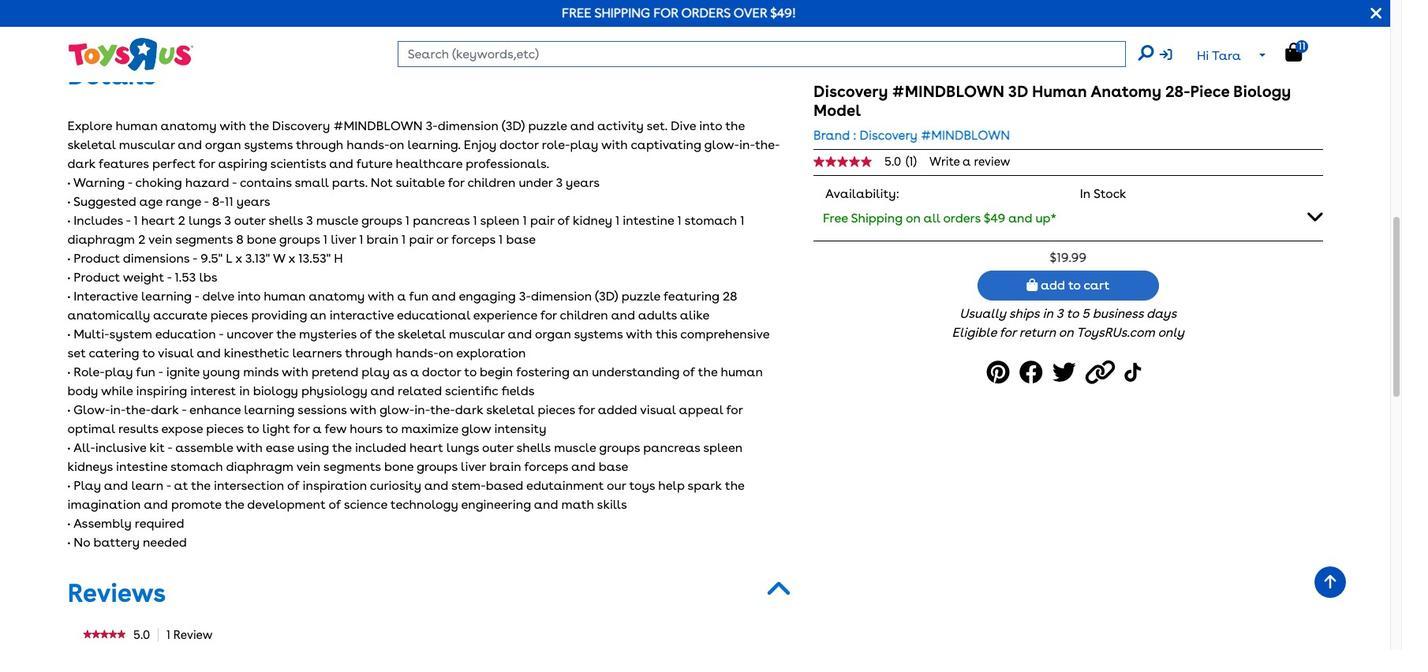 Task type: vqa. For each thing, say whether or not it's contained in the screenshot.
the $10.93
no



Task type: locate. For each thing, give the bounding box(es) containing it.
puzzle up role-
[[528, 118, 567, 133]]

muscular up features
[[119, 137, 175, 152]]

the down 'providing'
[[276, 327, 296, 342]]

puzzle
[[528, 118, 567, 133], [622, 289, 661, 304]]

0 vertical spatial learning
[[141, 289, 192, 304]]

0 horizontal spatial heart
[[141, 213, 175, 228]]

0 horizontal spatial stomach
[[170, 459, 223, 474]]

groups
[[361, 213, 402, 228], [279, 232, 320, 247], [599, 440, 640, 455], [417, 459, 458, 474]]

product down includes
[[74, 251, 120, 266]]

outer down glow
[[482, 440, 514, 455]]

1 vertical spatial muscle
[[554, 440, 596, 455]]

shopping bag image
[[1027, 279, 1038, 291]]

base up the our
[[599, 459, 629, 474]]

1 horizontal spatial through
[[345, 346, 393, 361]]

0 horizontal spatial vein
[[148, 232, 172, 247]]

weight
[[123, 270, 164, 285]]

brain
[[367, 232, 399, 247], [489, 459, 521, 474]]

through up scientists
[[296, 137, 343, 152]]

brain down 'not'
[[367, 232, 399, 247]]

28
[[723, 289, 738, 304]]

the right spark at the bottom of page
[[725, 478, 745, 493]]

piece
[[1191, 82, 1230, 101]]

skeletal down educational
[[398, 327, 446, 342]]

kinesthetic
[[224, 346, 289, 361]]

organ up "aspiring"
[[205, 137, 241, 152]]

role-
[[74, 365, 105, 379]]

0 horizontal spatial liver
[[331, 232, 356, 247]]

(3d)
[[502, 118, 525, 133], [595, 289, 618, 304]]

in up return
[[1043, 306, 1053, 321]]

a right write
[[963, 155, 971, 169]]

2 down the range in the top left of the page
[[178, 213, 185, 228]]

and
[[570, 118, 594, 133], [178, 137, 202, 152], [329, 156, 353, 171], [1009, 211, 1033, 226], [432, 289, 456, 304], [611, 308, 635, 323], [508, 327, 532, 342], [197, 346, 221, 361], [370, 383, 395, 398], [571, 459, 596, 474], [104, 478, 128, 493], [424, 478, 448, 493], [144, 497, 168, 512], [534, 497, 558, 512]]

0 vertical spatial human
[[116, 118, 158, 133]]

0 horizontal spatial dark
[[67, 156, 96, 171]]

in inside explore human anatomy with the discovery #mindblown 3-dimension (3d) puzzle and activity set. dive into the skeletal muscular and organ systems through hands-on learning. enjoy doctor role-play with captivating glow-in-the- dark features perfect for aspiring scientists and future healthcare professionals. • warning - choking hazard - contains small parts. not suitable for children under 3 years • suggested age range - 8-11 years • includes - 1 heart 2 lungs 3 outer shells 3 muscle groups 1 pancreas 1 spleen 1 pair of kidney 1 intestine 1 stomach 1 diaphragm 2 vein segments 8 bone groups 1 liver 1 brain 1 pair or forceps 1 base • product dimensions - 9.5" l x 3.13" w x 13.53" h • product weight - 1.53 lbs • interactive learning - delve into human anatomy with a fun and engaging 3-dimension (3d) puzzle featuring 28 anatomically accurate pieces providing an interactive educational experience for children and adults alike • multi-system education - uncover the mysteries of the skeletal muscular and organ systems with this comprehensive set catering to visual and kinesthetic learners through hands-on exploration • role-play fun - ignite young minds with pretend play as a doctor to begin fostering an understanding of the human body while inspiring interest in biology physiology and related scientific fields • glow-in-the-dark - enhance learning sessions with glow-in-the-dark skeletal pieces for added visual appeal for optimal results expose pieces to light for a few hours to maximize glow intensity • all-inclusive kit - assemble with ease using the included heart lungs outer shells muscle groups pancreas spleen kidneys intestine stomach diaphragm vein segments bone groups liver brain forceps and base • play and learn - at the intersection of inspiration curiosity and stem-based edutainment our toys help spark the imagination and promote the development of science technology engineering and math skills • assembly required • no battery needed
[[239, 383, 250, 398]]

contains
[[240, 175, 292, 190]]

8
[[236, 232, 244, 247]]

h
[[334, 251, 343, 266]]

0 vertical spatial (3d)
[[502, 118, 525, 133]]

- up expose
[[182, 402, 186, 417]]

2 horizontal spatial the-
[[755, 137, 780, 152]]

understanding
[[592, 365, 680, 379]]

0 vertical spatial hands-
[[347, 137, 390, 152]]

1 horizontal spatial pancreas
[[643, 440, 700, 455]]

3d
[[1009, 82, 1028, 101]]

forceps up edutainment
[[524, 459, 569, 474]]

and up educational
[[432, 289, 456, 304]]

1 horizontal spatial in
[[1043, 306, 1053, 321]]

and left activity at the top
[[570, 118, 594, 133]]

l
[[226, 251, 232, 266]]

battery
[[93, 535, 140, 550]]

organ up fostering
[[535, 327, 571, 342]]

play left as
[[362, 365, 390, 379]]

based
[[486, 478, 524, 493]]

review
[[174, 628, 213, 642]]

glow-
[[73, 402, 110, 417]]

in
[[1080, 186, 1091, 201]]

10 • from the top
[[67, 440, 70, 455]]

2 up "dimensions"
[[138, 232, 145, 247]]

1 horizontal spatial bone
[[384, 459, 414, 474]]

pair
[[530, 213, 555, 228], [409, 232, 434, 247]]

vein up "dimensions"
[[148, 232, 172, 247]]

and down experience
[[508, 327, 532, 342]]

12 • from the top
[[67, 516, 70, 531]]

0 vertical spatial lungs
[[189, 213, 221, 228]]

0 vertical spatial pair
[[530, 213, 555, 228]]

toys r us image
[[67, 37, 194, 72]]

0 vertical spatial spleen
[[480, 213, 520, 228]]

28-
[[1166, 82, 1191, 101]]

1 vertical spatial vein
[[297, 459, 321, 474]]

0 vertical spatial 11
[[1299, 40, 1306, 52]]

orders
[[943, 211, 981, 226]]

comprehensive
[[681, 327, 770, 342]]

future
[[357, 156, 393, 171]]

0 horizontal spatial in
[[239, 383, 250, 398]]

kit
[[150, 440, 165, 455]]

product up interactive
[[74, 270, 120, 285]]

vein down the using
[[297, 459, 321, 474]]

1 vertical spatial human
[[264, 289, 306, 304]]

1 vertical spatial through
[[345, 346, 393, 361]]

1 horizontal spatial heart
[[410, 440, 443, 455]]

0 vertical spatial muscle
[[316, 213, 358, 228]]

into
[[699, 118, 722, 133], [238, 289, 260, 304]]

activity
[[597, 118, 644, 133]]

•
[[67, 175, 70, 190], [67, 194, 70, 209], [67, 213, 70, 228], [67, 251, 70, 266], [67, 270, 70, 285], [67, 289, 70, 304], [67, 327, 70, 342], [67, 365, 70, 379], [67, 402, 70, 417], [67, 440, 70, 455], [67, 478, 70, 493], [67, 516, 70, 531], [67, 535, 70, 550]]

discovery
[[814, 82, 888, 101], [272, 118, 330, 133], [860, 128, 918, 143]]

dark down inspiring
[[151, 402, 179, 417]]

systems up "aspiring"
[[244, 137, 293, 152]]

1 vertical spatial puzzle
[[622, 289, 661, 304]]

2
[[178, 213, 185, 228], [138, 232, 145, 247]]

interactive
[[330, 308, 394, 323]]

human
[[1032, 82, 1087, 101]]

the right dive
[[726, 118, 745, 133]]

7 • from the top
[[67, 327, 70, 342]]

2 horizontal spatial skeletal
[[486, 402, 535, 417]]

shells down intensity
[[517, 440, 551, 455]]

dark down scientific
[[455, 402, 483, 417]]

1 product from the top
[[74, 251, 120, 266]]

1 horizontal spatial dark
[[151, 402, 179, 417]]

intensity
[[494, 421, 547, 436]]

0 horizontal spatial 2
[[138, 232, 145, 247]]

1 vertical spatial product
[[74, 270, 120, 285]]

1 horizontal spatial spleen
[[703, 440, 743, 455]]

1.53
[[175, 270, 196, 285]]

0 horizontal spatial pair
[[409, 232, 434, 247]]

segments up the 9.5"
[[175, 232, 233, 247]]

exploration
[[456, 346, 526, 361]]

1 vertical spatial children
[[560, 308, 608, 323]]

in down minds
[[239, 383, 250, 398]]

0 vertical spatial base
[[506, 232, 536, 247]]

with down adults
[[626, 327, 653, 342]]

0 horizontal spatial shells
[[269, 213, 303, 228]]

x right w
[[289, 251, 295, 266]]

0 vertical spatial dimension
[[438, 118, 499, 133]]

pieces down fostering
[[538, 402, 575, 417]]

visual up ignite
[[158, 346, 194, 361]]

1 x from the left
[[235, 251, 242, 266]]

1 horizontal spatial intestine
[[623, 213, 674, 228]]

0 vertical spatial product
[[74, 251, 120, 266]]

dimension up enjoy
[[438, 118, 499, 133]]

to left 5 in the right top of the page
[[1067, 306, 1079, 321]]

biology
[[1234, 82, 1291, 101]]

discovery up scientists
[[272, 118, 330, 133]]

1 vertical spatial learning
[[244, 402, 295, 417]]

0 vertical spatial brain
[[367, 232, 399, 247]]

with
[[220, 118, 246, 133], [601, 137, 628, 152], [368, 289, 394, 304], [626, 327, 653, 342], [282, 365, 308, 379], [350, 402, 377, 417], [236, 440, 263, 455]]

1 horizontal spatial base
[[599, 459, 629, 474]]

0 vertical spatial pancreas
[[413, 213, 470, 228]]

into right delve
[[238, 289, 260, 304]]

0 vertical spatial muscular
[[119, 137, 175, 152]]

the- left brand
[[755, 137, 780, 152]]

fields
[[502, 383, 535, 398]]

muscle up h
[[316, 213, 358, 228]]

appeal
[[679, 402, 723, 417]]

1 horizontal spatial muscle
[[554, 440, 596, 455]]

1 vertical spatial base
[[599, 459, 629, 474]]

a
[[963, 155, 971, 169], [397, 289, 406, 304], [410, 365, 419, 379], [313, 421, 322, 436]]

an
[[310, 308, 326, 323], [573, 365, 589, 379]]

alike
[[680, 308, 710, 323]]

children
[[468, 175, 516, 190], [560, 308, 608, 323]]

0 horizontal spatial 5.0
[[133, 628, 150, 642]]

a right as
[[410, 365, 419, 379]]

0 vertical spatial children
[[468, 175, 516, 190]]

0 horizontal spatial muscular
[[119, 137, 175, 152]]

doctor up professionals.
[[500, 137, 539, 152]]

pieces
[[211, 308, 248, 323], [538, 402, 575, 417], [206, 421, 244, 436]]

1 horizontal spatial skeletal
[[398, 327, 446, 342]]

dimension up experience
[[531, 289, 592, 304]]

ease
[[266, 440, 294, 455]]

1 horizontal spatial years
[[566, 175, 600, 190]]

0 vertical spatial glow-
[[704, 137, 740, 152]]

13.53"
[[298, 251, 331, 266]]

liver up stem-
[[461, 459, 486, 474]]

visual right the added
[[640, 402, 676, 417]]

muscular
[[119, 137, 175, 152], [449, 327, 505, 342]]

0 horizontal spatial fun
[[136, 365, 155, 379]]

development
[[247, 497, 326, 512]]

pieces down enhance
[[206, 421, 244, 436]]

1 horizontal spatial vein
[[297, 459, 321, 474]]

and up young
[[197, 346, 221, 361]]

the
[[249, 118, 269, 133], [726, 118, 745, 133], [276, 327, 296, 342], [375, 327, 395, 342], [698, 365, 718, 379], [332, 440, 352, 455], [191, 478, 211, 493], [725, 478, 745, 493], [225, 497, 244, 512]]

add to cart button
[[978, 271, 1159, 301]]

play up while on the left
[[105, 365, 133, 379]]

play down activity at the top
[[570, 137, 598, 152]]

young
[[203, 365, 240, 379]]

edutainment
[[526, 478, 604, 493]]

1 horizontal spatial x
[[289, 251, 295, 266]]

dimension
[[438, 118, 499, 133], [531, 289, 592, 304]]

and up technology
[[424, 478, 448, 493]]

1 • from the top
[[67, 175, 70, 190]]

for right experience
[[541, 308, 557, 323]]

1 horizontal spatial 5.0
[[885, 154, 902, 169]]

5.0
[[885, 154, 902, 169], [133, 628, 150, 642]]

8 • from the top
[[67, 365, 70, 379]]

cart
[[1084, 278, 1110, 293]]

on right return
[[1059, 325, 1074, 340]]

1 horizontal spatial outer
[[482, 440, 514, 455]]

and down as
[[370, 383, 395, 398]]

0 horizontal spatial an
[[310, 308, 326, 323]]

while
[[101, 383, 133, 398]]

and up required
[[144, 497, 168, 512]]

1 horizontal spatial liver
[[461, 459, 486, 474]]

forceps right or
[[452, 232, 496, 247]]

education
[[155, 327, 216, 342]]

0 horizontal spatial children
[[468, 175, 516, 190]]

fun
[[409, 289, 429, 304], [136, 365, 155, 379]]

shopping bag image
[[1286, 43, 1302, 62]]

11 link
[[1286, 40, 1318, 62]]

anatomy up the 'perfect'
[[161, 118, 217, 133]]

2 x from the left
[[289, 251, 295, 266]]

anatomy up interactive
[[309, 289, 365, 304]]

stock
[[1094, 186, 1127, 201]]

11 inside explore human anatomy with the discovery #mindblown 3-dimension (3d) puzzle and activity set. dive into the skeletal muscular and organ systems through hands-on learning. enjoy doctor role-play with captivating glow-in-the- dark features perfect for aspiring scientists and future healthcare professionals. • warning - choking hazard - contains small parts. not suitable for children under 3 years • suggested age range - 8-11 years • includes - 1 heart 2 lungs 3 outer shells 3 muscle groups 1 pancreas 1 spleen 1 pair of kidney 1 intestine 1 stomach 1 diaphragm 2 vein segments 8 bone groups 1 liver 1 brain 1 pair or forceps 1 base • product dimensions - 9.5" l x 3.13" w x 13.53" h • product weight - 1.53 lbs • interactive learning - delve into human anatomy with a fun and engaging 3-dimension (3d) puzzle featuring 28 anatomically accurate pieces providing an interactive educational experience for children and adults alike • multi-system education - uncover the mysteries of the skeletal muscular and organ systems with this comprehensive set catering to visual and kinesthetic learners through hands-on exploration • role-play fun - ignite young minds with pretend play as a doctor to begin fostering an understanding of the human body while inspiring interest in biology physiology and related scientific fields • glow-in-the-dark - enhance learning sessions with glow-in-the-dark skeletal pieces for added visual appeal for optimal results expose pieces to light for a few hours to maximize glow intensity • all-inclusive kit - assemble with ease using the included heart lungs outer shells muscle groups pancreas spleen kidneys intestine stomach diaphragm vein segments bone groups liver brain forceps and base • play and learn - at the intersection of inspiration curiosity and stem-based edutainment our toys help spark the imagination and promote the development of science technology engineering and math skills • assembly required • no battery needed
[[225, 194, 234, 209]]

lungs
[[189, 213, 221, 228], [447, 440, 479, 455]]

for inside usually ships in 3 to 5 business days eligible for return on toysrus.com only
[[1000, 325, 1016, 340]]

groups down the added
[[599, 440, 640, 455]]

0 vertical spatial 2
[[178, 213, 185, 228]]

1 horizontal spatial learning
[[244, 402, 295, 417]]

inclusive
[[95, 440, 146, 455]]

0 horizontal spatial through
[[296, 137, 343, 152]]

1 horizontal spatial the-
[[430, 402, 455, 417]]

with up "aspiring"
[[220, 118, 246, 133]]

glow- down related on the bottom left
[[380, 402, 415, 417]]

perfect
[[152, 156, 196, 171]]

skeletal down fields at bottom left
[[486, 402, 535, 417]]

#mindblown up future
[[333, 118, 423, 133]]

3 right under
[[556, 175, 563, 190]]

segments up inspiration
[[323, 459, 381, 474]]

1 vertical spatial forceps
[[524, 459, 569, 474]]

0 horizontal spatial human
[[116, 118, 158, 133]]

scientific
[[445, 383, 499, 398]]

tara
[[1212, 48, 1241, 63]]

1 review link
[[166, 628, 221, 642]]

(1)
[[906, 154, 917, 169]]

interest
[[190, 383, 236, 398]]

the down intersection
[[225, 497, 244, 512]]

0 vertical spatial doctor
[[500, 137, 539, 152]]

bone up curiosity
[[384, 459, 414, 474]]

diaphragm down includes
[[67, 232, 135, 247]]

related
[[398, 383, 442, 398]]

skeletal down explore
[[67, 137, 116, 152]]

1 horizontal spatial 3-
[[519, 289, 531, 304]]

stomach down assemble
[[170, 459, 223, 474]]

doctor up related on the bottom left
[[422, 365, 461, 379]]

1 vertical spatial (3d)
[[595, 289, 618, 304]]

systems up understanding at left bottom
[[574, 327, 623, 342]]

0 horizontal spatial organ
[[205, 137, 241, 152]]

free
[[823, 211, 848, 226]]

reviews link
[[67, 578, 166, 608]]

0 horizontal spatial 3-
[[426, 118, 438, 133]]

5.0 for 5.0
[[133, 628, 150, 642]]

free shipping on all orders $49 and up*
[[823, 211, 1057, 226]]

details link
[[67, 60, 156, 91]]

1 vertical spatial skeletal
[[398, 327, 446, 342]]

close button image
[[1371, 5, 1382, 22]]

1 vertical spatial heart
[[410, 440, 443, 455]]

to right add at the right top
[[1069, 278, 1081, 293]]

begin
[[480, 365, 513, 379]]

0 horizontal spatial forceps
[[452, 232, 496, 247]]

years up kidney at the left top of the page
[[566, 175, 600, 190]]

x right l
[[235, 251, 242, 266]]

discovery up 5.0 (1)
[[860, 128, 918, 143]]

0 horizontal spatial systems
[[244, 137, 293, 152]]

of up appeal
[[683, 365, 695, 379]]

1 horizontal spatial diaphragm
[[226, 459, 294, 474]]

0 horizontal spatial puzzle
[[528, 118, 567, 133]]

pretend
[[312, 365, 359, 379]]

with down activity at the top
[[601, 137, 628, 152]]

0 horizontal spatial dimension
[[438, 118, 499, 133]]

1 vertical spatial systems
[[574, 327, 623, 342]]

healthcare
[[396, 156, 463, 171]]

providing
[[251, 308, 307, 323]]

9.5"
[[201, 251, 223, 266]]

0 vertical spatial in
[[1043, 306, 1053, 321]]

fun up inspiring
[[136, 365, 155, 379]]

0 vertical spatial visual
[[158, 346, 194, 361]]

0 horizontal spatial 11
[[225, 194, 234, 209]]

0 horizontal spatial bone
[[247, 232, 276, 247]]

3 inside usually ships in 3 to 5 business days eligible for return on toysrus.com only
[[1057, 306, 1064, 321]]

only
[[1158, 325, 1185, 340]]

discovery inside explore human anatomy with the discovery #mindblown 3-dimension (3d) puzzle and activity set. dive into the skeletal muscular and organ systems through hands-on learning. enjoy doctor role-play with captivating glow-in-the- dark features perfect for aspiring scientists and future healthcare professionals. • warning - choking hazard - contains small parts. not suitable for children under 3 years • suggested age range - 8-11 years • includes - 1 heart 2 lungs 3 outer shells 3 muscle groups 1 pancreas 1 spleen 1 pair of kidney 1 intestine 1 stomach 1 diaphragm 2 vein segments 8 bone groups 1 liver 1 brain 1 pair or forceps 1 base • product dimensions - 9.5" l x 3.13" w x 13.53" h • product weight - 1.53 lbs • interactive learning - delve into human anatomy with a fun and engaging 3-dimension (3d) puzzle featuring 28 anatomically accurate pieces providing an interactive educational experience for children and adults alike • multi-system education - uncover the mysteries of the skeletal muscular and organ systems with this comprehensive set catering to visual and kinesthetic learners through hands-on exploration • role-play fun - ignite young minds with pretend play as a doctor to begin fostering an understanding of the human body while inspiring interest in biology physiology and related scientific fields • glow-in-the-dark - enhance learning sessions with glow-in-the-dark skeletal pieces for added visual appeal for optimal results expose pieces to light for a few hours to maximize glow intensity • all-inclusive kit - assemble with ease using the included heart lungs outer shells muscle groups pancreas spleen kidneys intestine stomach diaphragm vein segments bone groups liver brain forceps and base • play and learn - at the intersection of inspiration curiosity and stem-based edutainment our toys help spark the imagination and promote the development of science technology engineering and math skills • assembly required • no battery needed
[[272, 118, 330, 133]]

heart down age
[[141, 213, 175, 228]]

None search field
[[398, 41, 1154, 67]]



Task type: describe. For each thing, give the bounding box(es) containing it.
1 vertical spatial 3-
[[519, 289, 531, 304]]

- down features
[[128, 175, 132, 190]]

1 vertical spatial organ
[[535, 327, 571, 342]]

6 • from the top
[[67, 289, 70, 304]]

0 vertical spatial forceps
[[452, 232, 496, 247]]

5.0 for 5.0 (1)
[[885, 154, 902, 169]]

0 horizontal spatial pancreas
[[413, 213, 470, 228]]

2 vertical spatial human
[[721, 365, 763, 379]]

1 horizontal spatial children
[[560, 308, 608, 323]]

13 • from the top
[[67, 535, 70, 550]]

all
[[924, 211, 940, 226]]

3.13"
[[245, 251, 270, 266]]

2 vertical spatial skeletal
[[486, 402, 535, 417]]

choking
[[135, 175, 182, 190]]

and down edutainment
[[534, 497, 558, 512]]

- up inspiring
[[158, 365, 163, 379]]

- left the at
[[166, 478, 171, 493]]

1 vertical spatial intestine
[[116, 459, 167, 474]]

model
[[814, 101, 861, 120]]

of down interactive
[[360, 327, 372, 342]]

0 horizontal spatial (3d)
[[502, 118, 525, 133]]

aspiring
[[218, 156, 267, 171]]

required
[[135, 516, 184, 531]]

for
[[654, 6, 679, 21]]

- left delve
[[195, 289, 199, 304]]

to up scientific
[[464, 365, 477, 379]]

featuring
[[664, 289, 720, 304]]

1 horizontal spatial brain
[[489, 459, 521, 474]]

1 horizontal spatial systems
[[574, 327, 623, 342]]

inspiration
[[303, 478, 367, 493]]

and inside 'dropdown button'
[[1009, 211, 1033, 226]]

1 vertical spatial pieces
[[538, 402, 575, 417]]

0 horizontal spatial spleen
[[480, 213, 520, 228]]

for down healthcare
[[448, 175, 465, 190]]

explore
[[67, 118, 112, 133]]

- left uncover
[[219, 327, 224, 342]]

in inside usually ships in 3 to 5 business days eligible for return on toysrus.com only
[[1043, 306, 1053, 321]]

2 product from the top
[[74, 270, 120, 285]]

w
[[273, 251, 285, 266]]

on down educational
[[439, 346, 454, 361]]

the up "aspiring"
[[249, 118, 269, 133]]

2 horizontal spatial in-
[[740, 137, 755, 152]]

1 vertical spatial shells
[[517, 440, 551, 455]]

share discovery #mindblown 3d human anatomy 28-piece biology model on facebook image
[[1019, 355, 1048, 391]]

:
[[853, 128, 857, 143]]

0 vertical spatial 3-
[[426, 118, 438, 133]]

the up promote
[[191, 478, 211, 493]]

1 vertical spatial bone
[[384, 459, 414, 474]]

groups down 'not'
[[361, 213, 402, 228]]

needed
[[143, 535, 187, 550]]

discovery up :
[[814, 82, 888, 101]]

1 horizontal spatial 2
[[178, 213, 185, 228]]

the down the few
[[332, 440, 352, 455]]

under
[[519, 175, 553, 190]]

1 vertical spatial outer
[[482, 440, 514, 455]]

1 horizontal spatial in-
[[415, 402, 430, 417]]

shipping
[[851, 211, 903, 226]]

physiology
[[301, 383, 368, 398]]

review
[[974, 155, 1011, 169]]

reviews
[[67, 578, 166, 608]]

- down "aspiring"
[[232, 175, 237, 190]]

0 vertical spatial vein
[[148, 232, 172, 247]]

copy a link to discovery #mindblown 3d human anatomy 28-piece biology model image
[[1086, 355, 1120, 391]]

in stock
[[1080, 186, 1127, 201]]

hours
[[350, 421, 383, 436]]

1 horizontal spatial segments
[[323, 459, 381, 474]]

on up future
[[390, 137, 404, 152]]

and up edutainment
[[571, 459, 596, 474]]

#mindblown up write a review button
[[921, 128, 1010, 143]]

accurate
[[153, 308, 207, 323]]

brand : discovery #mindblown link
[[814, 126, 1010, 145]]

at
[[174, 478, 188, 493]]

1 vertical spatial into
[[238, 289, 260, 304]]

the up appeal
[[698, 365, 718, 379]]

biology
[[253, 383, 298, 398]]

lbs
[[199, 270, 218, 285]]

1 vertical spatial 2
[[138, 232, 145, 247]]

free shipping for orders over $49! link
[[562, 6, 797, 21]]

uncover
[[227, 327, 273, 342]]

- left 1.53
[[167, 270, 172, 285]]

0 vertical spatial years
[[566, 175, 600, 190]]

0 horizontal spatial in-
[[110, 402, 126, 417]]

0 vertical spatial liver
[[331, 232, 356, 247]]

kidney
[[573, 213, 612, 228]]

return
[[1020, 325, 1056, 340]]

1 vertical spatial dimension
[[531, 289, 592, 304]]

0 vertical spatial segments
[[175, 232, 233, 247]]

2 • from the top
[[67, 194, 70, 209]]

usually
[[960, 306, 1006, 321]]

the down interactive
[[375, 327, 395, 342]]

of up development
[[287, 478, 299, 493]]

1 vertical spatial spleen
[[703, 440, 743, 455]]

and up the imagination
[[104, 478, 128, 493]]

on inside 'dropdown button'
[[906, 211, 921, 226]]

tiktok image
[[1125, 355, 1145, 391]]

shipping
[[595, 6, 650, 21]]

science
[[344, 497, 387, 512]]

intersection
[[214, 478, 284, 493]]

experience
[[473, 308, 537, 323]]

0 horizontal spatial years
[[236, 194, 270, 209]]

light
[[262, 421, 290, 436]]

catering
[[89, 346, 139, 361]]

learning.
[[408, 137, 461, 152]]

for left the added
[[578, 402, 595, 417]]

3 • from the top
[[67, 213, 70, 228]]

to left light
[[247, 421, 259, 436]]

hi
[[1197, 48, 1209, 63]]

using
[[297, 440, 329, 455]]

this
[[656, 327, 678, 342]]

1 vertical spatial muscular
[[449, 327, 505, 342]]

9 • from the top
[[67, 402, 70, 417]]

1 vertical spatial doctor
[[422, 365, 461, 379]]

2 vertical spatial pieces
[[206, 421, 244, 436]]

to inside usually ships in 3 to 5 business days eligible for return on toysrus.com only
[[1067, 306, 1079, 321]]

anatomy
[[1091, 82, 1162, 101]]

all-
[[73, 440, 95, 455]]

1 vertical spatial glow-
[[380, 402, 415, 417]]

0 vertical spatial pieces
[[211, 308, 248, 323]]

0 vertical spatial fun
[[409, 289, 429, 304]]

2 horizontal spatial dark
[[455, 402, 483, 417]]

body
[[67, 383, 98, 398]]

on inside usually ships in 3 to 5 business days eligible for return on toysrus.com only
[[1059, 325, 1074, 340]]

role-
[[542, 137, 570, 152]]

availability:
[[826, 186, 900, 201]]

not
[[371, 175, 393, 190]]

inspiring
[[136, 383, 187, 398]]

and up the 'perfect'
[[178, 137, 202, 152]]

0 horizontal spatial brain
[[367, 232, 399, 247]]

1 horizontal spatial stomach
[[685, 213, 737, 228]]

1 vertical spatial anatomy
[[309, 289, 365, 304]]

1 horizontal spatial human
[[264, 289, 306, 304]]

small
[[295, 175, 329, 190]]

business
[[1093, 306, 1144, 321]]

and left adults
[[611, 308, 635, 323]]

1 review
[[166, 628, 213, 642]]

0 vertical spatial intestine
[[623, 213, 674, 228]]

0 horizontal spatial the-
[[126, 402, 151, 417]]

#mindblown inside explore human anatomy with the discovery #mindblown 3-dimension (3d) puzzle and activity set. dive into the skeletal muscular and organ systems through hands-on learning. enjoy doctor role-play with captivating glow-in-the- dark features perfect for aspiring scientists and future healthcare professionals. • warning - choking hazard - contains small parts. not suitable for children under 3 years • suggested age range - 8-11 years • includes - 1 heart 2 lungs 3 outer shells 3 muscle groups 1 pancreas 1 spleen 1 pair of kidney 1 intestine 1 stomach 1 diaphragm 2 vein segments 8 bone groups 1 liver 1 brain 1 pair or forceps 1 base • product dimensions - 9.5" l x 3.13" w x 13.53" h • product weight - 1.53 lbs • interactive learning - delve into human anatomy with a fun and engaging 3-dimension (3d) puzzle featuring 28 anatomically accurate pieces providing an interactive educational experience for children and adults alike • multi-system education - uncover the mysteries of the skeletal muscular and organ systems with this comprehensive set catering to visual and kinesthetic learners through hands-on exploration • role-play fun - ignite young minds with pretend play as a doctor to begin fostering an understanding of the human body while inspiring interest in biology physiology and related scientific fields • glow-in-the-dark - enhance learning sessions with glow-in-the-dark skeletal pieces for added visual appeal for optimal results expose pieces to light for a few hours to maximize glow intensity • all-inclusive kit - assemble with ease using the included heart lungs outer shells muscle groups pancreas spleen kidneys intestine stomach diaphragm vein segments bone groups liver brain forceps and base • play and learn - at the intersection of inspiration curiosity and stem-based edutainment our toys help spark the imagination and promote the development of science technology engineering and math skills • assembly required • no battery needed
[[333, 118, 423, 133]]

0 vertical spatial through
[[296, 137, 343, 152]]

age
[[139, 194, 163, 209]]

1 vertical spatial pair
[[409, 232, 434, 247]]

create a pinterest pin for discovery #mindblown 3d human anatomy 28-piece biology model image
[[987, 355, 1015, 391]]

1 vertical spatial diaphragm
[[226, 459, 294, 474]]

orders
[[682, 6, 731, 21]]

0 horizontal spatial outer
[[234, 213, 266, 228]]

- left "8-"
[[204, 194, 209, 209]]

0 vertical spatial systems
[[244, 137, 293, 152]]

groups up stem-
[[417, 459, 458, 474]]

1 vertical spatial hands-
[[396, 346, 439, 361]]

with up hours
[[350, 402, 377, 417]]

professionals.
[[466, 156, 549, 171]]

fostering
[[516, 365, 570, 379]]

explore human anatomy with the discovery #mindblown 3-dimension (3d) puzzle and activity set. dive into the skeletal muscular and organ systems through hands-on learning. enjoy doctor role-play with captivating glow-in-the- dark features perfect for aspiring scientists and future healthcare professionals. • warning - choking hazard - contains small parts. not suitable for children under 3 years • suggested age range - 8-11 years • includes - 1 heart 2 lungs 3 outer shells 3 muscle groups 1 pancreas 1 spleen 1 pair of kidney 1 intestine 1 stomach 1 diaphragm 2 vein segments 8 bone groups 1 liver 1 brain 1 pair or forceps 1 base • product dimensions - 9.5" l x 3.13" w x 13.53" h • product weight - 1.53 lbs • interactive learning - delve into human anatomy with a fun and engaging 3-dimension (3d) puzzle featuring 28 anatomically accurate pieces providing an interactive educational experience for children and adults alike • multi-system education - uncover the mysteries of the skeletal muscular and organ systems with this comprehensive set catering to visual and kinesthetic learners through hands-on exploration • role-play fun - ignite young minds with pretend play as a doctor to begin fostering an understanding of the human body while inspiring interest in biology physiology and related scientific fields • glow-in-the-dark - enhance learning sessions with glow-in-the-dark skeletal pieces for added visual appeal for optimal results expose pieces to light for a few hours to maximize glow intensity • all-inclusive kit - assemble with ease using the included heart lungs outer shells muscle groups pancreas spleen kidneys intestine stomach diaphragm vein segments bone groups liver brain forceps and base • play and learn - at the intersection of inspiration curiosity and stem-based edutainment our toys help spark the imagination and promote the development of science technology engineering and math skills • assembly required • no battery needed
[[67, 118, 780, 550]]

eligible
[[952, 325, 997, 340]]

a left the few
[[313, 421, 322, 436]]

to up included
[[386, 421, 398, 436]]

3 down "8-"
[[224, 213, 231, 228]]

imagination
[[67, 497, 141, 512]]

added
[[598, 402, 637, 417]]

- right kit
[[168, 440, 172, 455]]

0 vertical spatial bone
[[247, 232, 276, 247]]

play
[[74, 478, 101, 493]]

and up parts.
[[329, 156, 353, 171]]

for up the hazard
[[199, 156, 215, 171]]

0 horizontal spatial hands-
[[347, 137, 390, 152]]

results
[[118, 421, 158, 436]]

0 vertical spatial organ
[[205, 137, 241, 152]]

assemble
[[175, 440, 233, 455]]

1 horizontal spatial play
[[362, 365, 390, 379]]

with up biology at the bottom of page
[[282, 365, 308, 379]]

optimal
[[67, 421, 115, 436]]

free
[[562, 6, 592, 21]]

1 horizontal spatial forceps
[[524, 459, 569, 474]]

suitable
[[396, 175, 445, 190]]

maximize
[[401, 421, 459, 436]]

a up educational
[[397, 289, 406, 304]]

0 horizontal spatial play
[[105, 365, 133, 379]]

5.0 (1)
[[885, 154, 917, 169]]

1 horizontal spatial into
[[699, 118, 722, 133]]

- left the 9.5"
[[193, 251, 197, 266]]

stem-
[[451, 478, 486, 493]]

1 horizontal spatial pair
[[530, 213, 555, 228]]

to inside button
[[1069, 278, 1081, 293]]

2 horizontal spatial play
[[570, 137, 598, 152]]

of left kidney at the left top of the page
[[558, 213, 570, 228]]

0 horizontal spatial base
[[506, 232, 536, 247]]

0 horizontal spatial visual
[[158, 346, 194, 361]]

1 horizontal spatial 11
[[1299, 40, 1306, 52]]

for right appeal
[[726, 402, 743, 417]]

sign in image
[[1160, 48, 1172, 61]]

suggested
[[73, 194, 136, 209]]

set.
[[647, 118, 668, 133]]

our
[[607, 478, 626, 493]]

anatomically
[[67, 308, 150, 323]]

enhance
[[189, 402, 241, 417]]

3 down small at the left top of page
[[306, 213, 313, 228]]

Enter Keyword or Item No. search field
[[398, 41, 1126, 67]]

of down inspiration
[[329, 497, 341, 512]]

0 vertical spatial heart
[[141, 213, 175, 228]]

- right includes
[[126, 213, 131, 228]]

0 vertical spatial diaphragm
[[67, 232, 135, 247]]

1 horizontal spatial (3d)
[[595, 289, 618, 304]]

0 horizontal spatial muscle
[[316, 213, 358, 228]]

11 • from the top
[[67, 478, 70, 493]]

groups up "13.53""
[[279, 232, 320, 247]]

with left ease at bottom left
[[236, 440, 263, 455]]

1 vertical spatial visual
[[640, 402, 676, 417]]

0 vertical spatial puzzle
[[528, 118, 567, 133]]

range
[[166, 194, 201, 209]]

1 vertical spatial an
[[573, 365, 589, 379]]

4 • from the top
[[67, 251, 70, 266]]

details
[[67, 60, 156, 91]]

#mindblown up brand : discovery #mindblown link
[[892, 82, 1005, 101]]

system
[[109, 327, 152, 342]]

0 horizontal spatial anatomy
[[161, 118, 217, 133]]

dive
[[671, 118, 696, 133]]

engineering
[[461, 497, 531, 512]]

for up the using
[[293, 421, 310, 436]]

warning
[[73, 175, 125, 190]]

with up interactive
[[368, 289, 394, 304]]

share a link to discovery #mindblown 3d human anatomy 28-piece biology model on twitter image
[[1053, 355, 1081, 391]]

parts.
[[332, 175, 368, 190]]

1 vertical spatial lungs
[[447, 440, 479, 455]]

to down system
[[142, 346, 155, 361]]

0 horizontal spatial learning
[[141, 289, 192, 304]]

engaging
[[459, 289, 516, 304]]

0 vertical spatial skeletal
[[67, 137, 116, 152]]

multi-
[[74, 327, 109, 342]]

hi tara
[[1197, 48, 1241, 63]]

5 • from the top
[[67, 270, 70, 285]]

promote
[[171, 497, 222, 512]]



